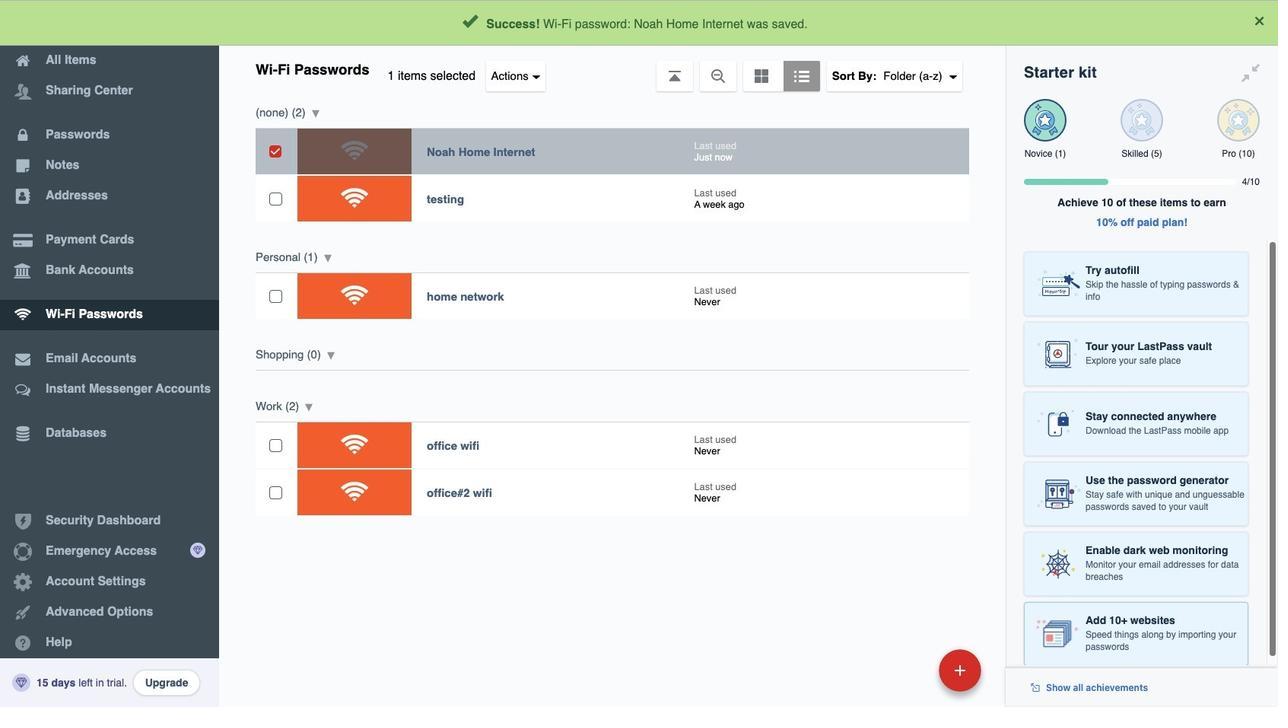 Task type: locate. For each thing, give the bounding box(es) containing it.
Search search field
[[367, 6, 975, 40]]

search my vault text field
[[367, 6, 975, 40]]

alert
[[0, 0, 1279, 46]]

vault options navigation
[[219, 46, 1006, 91]]

new item navigation
[[835, 645, 991, 707]]



Task type: vqa. For each thing, say whether or not it's contained in the screenshot.
text field
no



Task type: describe. For each thing, give the bounding box(es) containing it.
new item element
[[835, 649, 987, 692]]

main navigation navigation
[[0, 0, 219, 707]]



